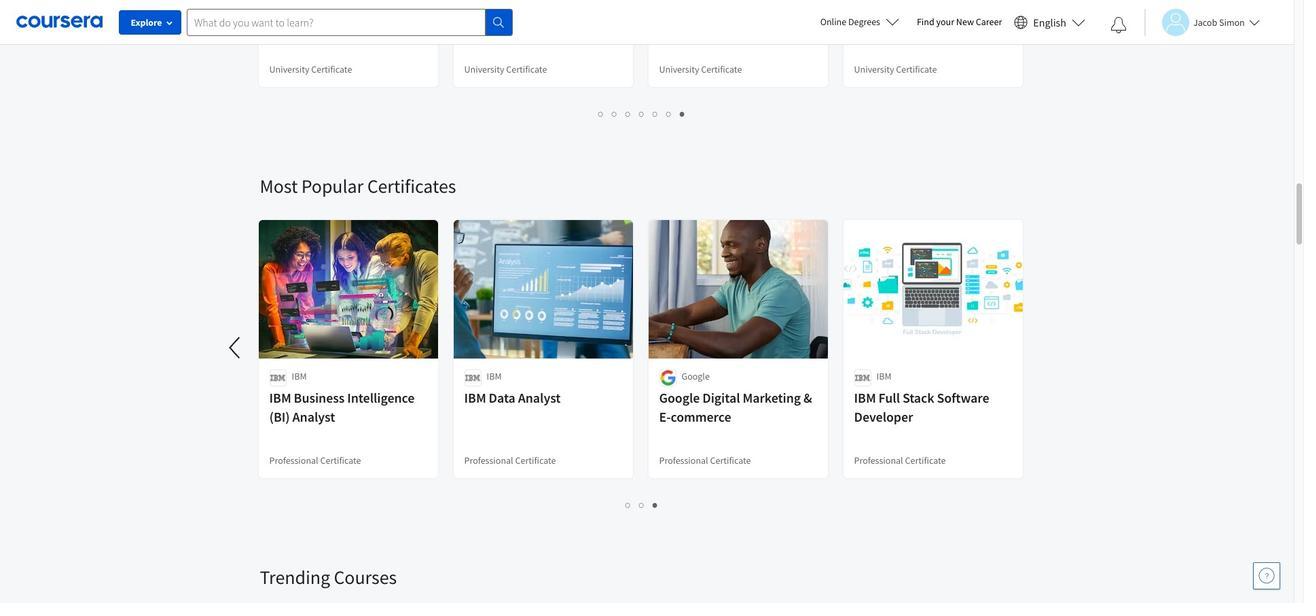Task type: describe. For each thing, give the bounding box(es) containing it.
0 horizontal spatial 2 button
[[608, 106, 622, 122]]

3 button for 2 "button" in the most popular certificates carousel element
[[649, 497, 662, 513]]

ibm image for ibm business intelligence (bi) analyst
[[269, 370, 286, 387]]

professional for ibm business intelligence (bi) analyst
[[269, 454, 318, 467]]

online degrees button
[[809, 7, 910, 37]]

google for google
[[682, 370, 710, 382]]

commerce
[[671, 408, 731, 425]]

google digital marketing & e-commerce
[[659, 389, 812, 425]]

& inside google digital marketing & e-commerce
[[804, 389, 812, 406]]

software
[[937, 389, 989, 406]]

ibm full stack software developer
[[854, 389, 989, 425]]

professional certificate for business
[[269, 454, 361, 467]]

university certificate for university
[[854, 63, 937, 75]]

professional for ibm full stack software developer
[[854, 454, 903, 467]]

online
[[820, 16, 847, 28]]

4 button
[[635, 106, 649, 122]]

ibm right ibm icon at the right bottom
[[877, 370, 892, 382]]

e-
[[659, 408, 671, 425]]

2 for 3 'button' in the most popular certificates carousel element
[[639, 499, 645, 512]]

1 list from the top
[[260, 106, 1024, 122]]

7 button
[[676, 106, 690, 122]]

ibm left data
[[464, 389, 486, 406]]

google for google digital marketing & e-commerce
[[659, 389, 700, 406]]

6
[[666, 107, 672, 120]]

innovation management & entrepreneurship university certificate
[[269, 0, 421, 53]]

business
[[294, 389, 345, 406]]

list inside most popular certificates carousel element
[[260, 497, 1024, 513]]

stack
[[903, 389, 934, 406]]

explore
[[131, 16, 162, 29]]

coursera image
[[16, 11, 103, 33]]

most popular certificates carousel element
[[0, 133, 1034, 524]]

certificate in strategic leadership
[[464, 0, 592, 34]]

most
[[260, 174, 298, 198]]

english
[[1033, 15, 1067, 29]]

ibm inside ibm business intelligence (bi) analyst
[[269, 389, 291, 406]]

certificate inside innovation management & entrepreneurship university certificate
[[331, 36, 391, 53]]

& inside innovation management & entrepreneurship university certificate
[[413, 0, 421, 15]]

5 button
[[649, 106, 662, 122]]

english button
[[1009, 0, 1091, 44]]

certificate inside the certificate in strategic leadership
[[464, 0, 524, 15]]

trending courses
[[260, 565, 397, 590]]

in
[[527, 0, 538, 15]]

ibm up data
[[487, 370, 502, 382]]

3 button for left 2 "button"
[[622, 106, 635, 122]]

previous slide image
[[219, 332, 252, 364]]

6 button
[[662, 106, 676, 122]]

1 for 2 "button" in the most popular certificates carousel element
[[626, 499, 631, 512]]

management
[[335, 0, 410, 15]]

leadership inside the certificate in strategic leadership
[[464, 17, 528, 34]]



Task type: vqa. For each thing, say whether or not it's contained in the screenshot.


Task type: locate. For each thing, give the bounding box(es) containing it.
professional down commerce
[[659, 454, 708, 467]]

professional certificate down "developer"
[[854, 454, 946, 467]]

certificate
[[464, 0, 524, 15], [916, 17, 976, 34], [331, 36, 391, 53], [311, 63, 352, 75], [506, 63, 547, 75], [701, 63, 742, 75], [896, 63, 937, 75], [320, 454, 361, 467], [515, 454, 556, 467], [710, 454, 751, 467], [905, 454, 946, 467]]

trending
[[260, 565, 330, 590]]

2 professional from the left
[[464, 454, 513, 467]]

entrepreneurship
[[269, 17, 371, 34]]

1 vertical spatial &
[[804, 389, 812, 406]]

certificate inside trust based leadership university certificate
[[916, 17, 976, 34]]

university certificate up 7
[[659, 63, 742, 75]]

strategic
[[541, 0, 592, 15]]

2 ibm image from the left
[[464, 370, 481, 387]]

0 vertical spatial analyst
[[518, 389, 561, 406]]

ibm down ibm icon at the right bottom
[[854, 389, 876, 406]]

ibm image
[[854, 370, 871, 387]]

jacob
[[1194, 16, 1217, 28]]

0 vertical spatial 2
[[612, 107, 618, 120]]

3 inside most popular certificates carousel element
[[653, 499, 658, 512]]

help center image
[[1259, 568, 1275, 584]]

0 horizontal spatial ibm image
[[269, 370, 286, 387]]

0 horizontal spatial 2
[[612, 107, 618, 120]]

1 university certificate from the left
[[269, 63, 352, 75]]

intelligence
[[347, 389, 415, 406]]

trust
[[854, 0, 884, 15]]

professional certificate down '(bi)'
[[269, 454, 361, 467]]

0 horizontal spatial &
[[413, 0, 421, 15]]

ibm inside "ibm full stack software developer"
[[854, 389, 876, 406]]

1 vertical spatial google
[[659, 389, 700, 406]]

0 vertical spatial leadership
[[924, 0, 988, 15]]

1 vertical spatial leadership
[[464, 17, 528, 34]]

popular
[[301, 174, 364, 198]]

0 vertical spatial google
[[682, 370, 710, 382]]

university certificate link
[[647, 0, 829, 88]]

university certificate down find
[[854, 63, 937, 75]]

leadership down in
[[464, 17, 528, 34]]

analyst
[[518, 389, 561, 406], [292, 408, 335, 425]]

0 vertical spatial 1
[[598, 107, 604, 120]]

3 button
[[622, 106, 635, 122], [649, 497, 662, 513]]

0 vertical spatial 2 button
[[608, 106, 622, 122]]

ibm image
[[269, 370, 286, 387], [464, 370, 481, 387]]

0 vertical spatial 3
[[626, 107, 631, 120]]

1 button inside most popular certificates carousel element
[[622, 497, 635, 513]]

analyst right data
[[518, 389, 561, 406]]

1 horizontal spatial leadership
[[924, 0, 988, 15]]

university certificate
[[269, 63, 352, 75], [464, 63, 547, 75], [659, 63, 742, 75], [854, 63, 937, 75]]

explore button
[[119, 10, 181, 35]]

professional
[[269, 454, 318, 467], [464, 454, 513, 467], [659, 454, 708, 467], [854, 454, 903, 467]]

full
[[879, 389, 900, 406]]

1 horizontal spatial 2 button
[[635, 497, 649, 513]]

professional certificate for data
[[464, 454, 556, 467]]

professional certificate for digital
[[659, 454, 751, 467]]

& right "marketing"
[[804, 389, 812, 406]]

ibm data analyst
[[464, 389, 561, 406]]

1 horizontal spatial analyst
[[518, 389, 561, 406]]

3 professional certificate from the left
[[659, 454, 751, 467]]

0 vertical spatial &
[[413, 0, 421, 15]]

1 horizontal spatial 1 button
[[622, 497, 635, 513]]

ibm business intelligence (bi) analyst
[[269, 389, 415, 425]]

leadership inside trust based leadership university certificate
[[924, 0, 988, 15]]

find your new career link
[[910, 14, 1009, 31]]

google down the google image
[[659, 389, 700, 406]]

find
[[917, 16, 935, 28]]

0 horizontal spatial analyst
[[292, 408, 335, 425]]

professional down data
[[464, 454, 513, 467]]

google right the google image
[[682, 370, 710, 382]]

jacob simon button
[[1145, 8, 1260, 36]]

0 horizontal spatial 1 button
[[594, 106, 608, 122]]

& right management
[[413, 0, 421, 15]]

1 vertical spatial 3 button
[[649, 497, 662, 513]]

simon
[[1219, 16, 1245, 28]]

ibm image up ibm data analyst
[[464, 370, 481, 387]]

1 horizontal spatial 1
[[626, 499, 631, 512]]

2 button
[[608, 106, 622, 122], [635, 497, 649, 513]]

5
[[653, 107, 658, 120]]

1 vertical spatial 1 button
[[622, 497, 635, 513]]

university certificate for leadership
[[464, 63, 547, 75]]

google image
[[659, 370, 676, 387]]

ibm up '(bi)'
[[269, 389, 291, 406]]

1 professional from the left
[[269, 454, 318, 467]]

professional for ibm data analyst
[[464, 454, 513, 467]]

based
[[886, 0, 922, 15]]

2 button inside most popular certificates carousel element
[[635, 497, 649, 513]]

university inside innovation management & entrepreneurship university certificate
[[269, 36, 328, 53]]

university certificate down the certificate in strategic leadership
[[464, 63, 547, 75]]

3 for 3 'button' corresponding to left 2 "button"
[[626, 107, 631, 120]]

1 button for left 2 "button"
[[594, 106, 608, 122]]

professional for google digital marketing & e-commerce
[[659, 454, 708, 467]]

0 horizontal spatial 3 button
[[622, 106, 635, 122]]

3 university certificate from the left
[[659, 63, 742, 75]]

ibm up business
[[292, 370, 307, 382]]

1 button for 2 "button" in the most popular certificates carousel element
[[622, 497, 635, 513]]

analyst down business
[[292, 408, 335, 425]]

4 university certificate from the left
[[854, 63, 937, 75]]

3 button inside most popular certificates carousel element
[[649, 497, 662, 513]]

ibm image for ibm data analyst
[[464, 370, 481, 387]]

2 university certificate from the left
[[464, 63, 547, 75]]

courses
[[334, 565, 397, 590]]

professional certificate down commerce
[[659, 454, 751, 467]]

your
[[936, 16, 954, 28]]

university certificate down entrepreneurship
[[269, 63, 352, 75]]

2 for 3 'button' corresponding to left 2 "button"
[[612, 107, 618, 120]]

professional certificate
[[269, 454, 361, 467], [464, 454, 556, 467], [659, 454, 751, 467], [854, 454, 946, 467]]

1 horizontal spatial ibm image
[[464, 370, 481, 387]]

(bi)
[[269, 408, 290, 425]]

data
[[489, 389, 515, 406]]

university inside trust based leadership university certificate
[[854, 17, 913, 34]]

0 vertical spatial 1 button
[[594, 106, 608, 122]]

innovation
[[269, 0, 332, 15]]

3 for 3 'button' in the most popular certificates carousel element
[[653, 499, 658, 512]]

1 button
[[594, 106, 608, 122], [622, 497, 635, 513]]

university
[[854, 17, 913, 34], [269, 36, 328, 53], [269, 63, 309, 75], [464, 63, 504, 75], [659, 63, 699, 75], [854, 63, 894, 75]]

1 vertical spatial analyst
[[292, 408, 335, 425]]

leadership up find your new career
[[924, 0, 988, 15]]

new
[[956, 16, 974, 28]]

1 inside most popular certificates carousel element
[[626, 499, 631, 512]]

certificates
[[367, 174, 456, 198]]

None search field
[[187, 8, 513, 36]]

list
[[260, 106, 1024, 122], [260, 497, 1024, 513]]

1 professional certificate from the left
[[269, 454, 361, 467]]

2 inside most popular certificates carousel element
[[639, 499, 645, 512]]

most popular certificates
[[260, 174, 456, 198]]

1 for left 2 "button"
[[598, 107, 604, 120]]

0 horizontal spatial 1
[[598, 107, 604, 120]]

professional down "developer"
[[854, 454, 903, 467]]

professional certificate down ibm data analyst
[[464, 454, 556, 467]]

jacob simon
[[1194, 16, 1245, 28]]

0 vertical spatial 3 button
[[622, 106, 635, 122]]

1 vertical spatial 2 button
[[635, 497, 649, 513]]

2
[[612, 107, 618, 120], [639, 499, 645, 512]]

1 horizontal spatial 2
[[639, 499, 645, 512]]

1 horizontal spatial 3 button
[[649, 497, 662, 513]]

2 list from the top
[[260, 497, 1024, 513]]

find your new career
[[917, 16, 1002, 28]]

leadership
[[924, 0, 988, 15], [464, 17, 528, 34]]

7
[[680, 107, 685, 120]]

1
[[598, 107, 604, 120], [626, 499, 631, 512]]

What do you want to learn? text field
[[187, 8, 486, 36]]

developer
[[854, 408, 913, 425]]

1 ibm image from the left
[[269, 370, 286, 387]]

4 professional from the left
[[854, 454, 903, 467]]

2 professional certificate from the left
[[464, 454, 556, 467]]

0 horizontal spatial leadership
[[464, 17, 528, 34]]

1 vertical spatial 3
[[653, 499, 658, 512]]

show notifications image
[[1111, 17, 1127, 33]]

4
[[639, 107, 645, 120]]

ibm
[[292, 370, 307, 382], [487, 370, 502, 382], [877, 370, 892, 382], [269, 389, 291, 406], [464, 389, 486, 406], [854, 389, 876, 406]]

1 vertical spatial 1
[[626, 499, 631, 512]]

google
[[682, 370, 710, 382], [659, 389, 700, 406]]

1 vertical spatial list
[[260, 497, 1024, 513]]

degrees
[[848, 16, 880, 28]]

1 horizontal spatial 3
[[653, 499, 658, 512]]

0 vertical spatial list
[[260, 106, 1024, 122]]

&
[[413, 0, 421, 15], [804, 389, 812, 406]]

0 horizontal spatial 3
[[626, 107, 631, 120]]

digital
[[703, 389, 740, 406]]

ibm image up '(bi)'
[[269, 370, 286, 387]]

4 professional certificate from the left
[[854, 454, 946, 467]]

3
[[626, 107, 631, 120], [653, 499, 658, 512]]

1 horizontal spatial &
[[804, 389, 812, 406]]

career
[[976, 16, 1002, 28]]

professional certificate for full
[[854, 454, 946, 467]]

marketing
[[743, 389, 801, 406]]

professional down '(bi)'
[[269, 454, 318, 467]]

online degrees
[[820, 16, 880, 28]]

1 vertical spatial 2
[[639, 499, 645, 512]]

university certificate for entrepreneurship
[[269, 63, 352, 75]]

analyst inside ibm business intelligence (bi) analyst
[[292, 408, 335, 425]]

3 professional from the left
[[659, 454, 708, 467]]

trust based leadership university certificate
[[854, 0, 988, 34]]

google inside google digital marketing & e-commerce
[[659, 389, 700, 406]]



